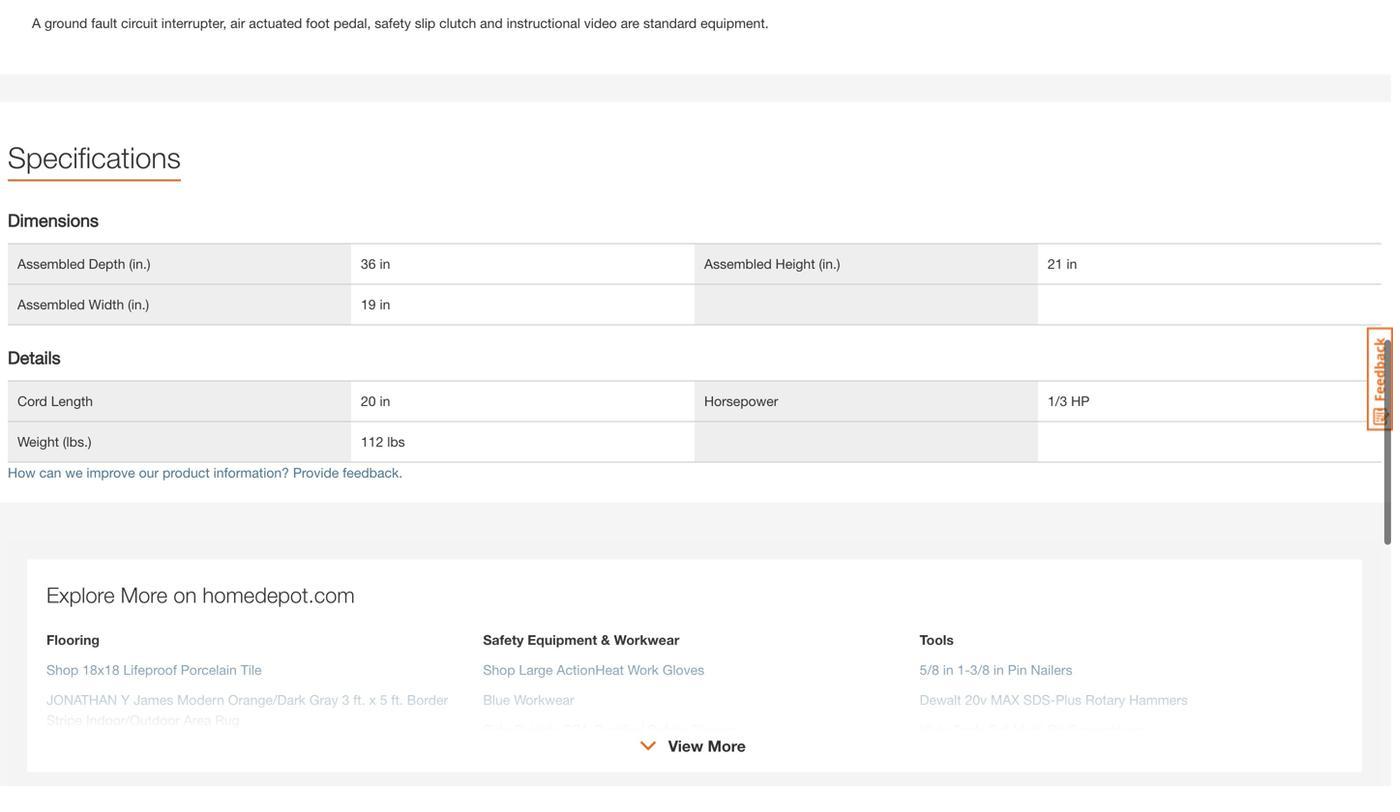 Task type: vqa. For each thing, say whether or not it's contained in the screenshot.
It
no



Task type: locate. For each thing, give the bounding box(es) containing it.
x
[[369, 692, 376, 708]]

screwdrivers
[[1068, 722, 1147, 738]]

y
[[121, 692, 130, 708]]

in right 21
[[1067, 256, 1078, 272]]

explore more on homedepot.com
[[46, 583, 355, 608]]

0 horizontal spatial ft.
[[353, 692, 365, 708]]

more left on
[[121, 583, 168, 608]]

more right view
[[708, 737, 746, 756]]

safety left equipment
[[483, 632, 524, 648]]

0 horizontal spatial safety
[[483, 632, 524, 648]]

1 horizontal spatial workwear
[[614, 632, 680, 648]]

21
[[1048, 256, 1063, 272]]

large up "blue workwear" link
[[519, 662, 553, 678]]

provide
[[293, 465, 339, 481]]

tools left 'set'
[[954, 722, 985, 738]]

jonathan y james modern orange/dark gray 3 ft. x 5 ft. border stripe indoor/outdoor area rug link
[[46, 692, 448, 729]]

foot
[[306, 15, 330, 31]]

assembled left height
[[705, 256, 772, 272]]

more for explore
[[121, 583, 168, 608]]

bit
[[1048, 722, 1065, 738]]

0 vertical spatial safety
[[483, 632, 524, 648]]

shop 18x18 lifeproof porcelain tile link
[[46, 662, 262, 678]]

(in.) right depth
[[129, 256, 150, 272]]

plus
[[1056, 692, 1082, 708]]

in left 1-
[[943, 662, 954, 678]]

large right 2x
[[595, 752, 629, 768]]

20
[[361, 394, 376, 410]]

modern
[[177, 692, 224, 708]]

0 vertical spatial large
[[519, 662, 553, 678]]

feedback.
[[343, 465, 403, 481]]

view more
[[669, 737, 746, 756]]

36 in
[[361, 256, 390, 272]]

1 horizontal spatial large
[[595, 752, 629, 768]]

shop down side
[[483, 752, 515, 768]]

19
[[361, 297, 376, 313]]

feedback link image
[[1368, 327, 1394, 432]]

1/3 hp
[[1048, 394, 1090, 410]]

in for 36
[[380, 256, 390, 272]]

assembled for assembled width (in.)
[[17, 297, 85, 313]]

shop up blue
[[483, 662, 515, 678]]

more
[[121, 583, 168, 608], [708, 737, 746, 756]]

workwear up shields in the bottom of the page
[[514, 692, 575, 708]]

lbs
[[387, 434, 405, 450]]

view
[[669, 737, 704, 756]]

in right 36
[[380, 256, 390, 272]]

1 vertical spatial safety
[[648, 722, 687, 738]]

can
[[39, 465, 61, 481]]

ft. right 5
[[391, 692, 403, 708]]

20 in
[[361, 394, 390, 410]]

blue workwear link
[[483, 692, 575, 708]]

stripe
[[46, 713, 82, 729]]

workwear
[[614, 632, 680, 648], [514, 692, 575, 708]]

shop for shop large actionheat work gloves
[[483, 662, 515, 678]]

james
[[134, 692, 173, 708]]

shop for shop dewalt 2x large heated sweatshirts
[[483, 752, 515, 768]]

5/8 in 1-3/8 in pin nailers
[[920, 662, 1073, 678]]

assembled down assembled depth (in.)
[[17, 297, 85, 313]]

shop down flooring
[[46, 662, 79, 678]]

sweatshirts
[[681, 752, 752, 768]]

1 vertical spatial large
[[595, 752, 629, 768]]

20v
[[966, 692, 987, 708]]

porcelain
[[181, 662, 237, 678]]

how
[[8, 465, 36, 481]]

we
[[65, 465, 83, 481]]

safety up the more link image
[[648, 722, 687, 738]]

dimensions
[[8, 210, 99, 231]]

shop dewalt 2x large heated sweatshirts link
[[483, 752, 752, 768]]

assembled width (in.)
[[17, 297, 149, 313]]

1 horizontal spatial ft.
[[391, 692, 403, 708]]

0 vertical spatial workwear
[[614, 632, 680, 648]]

1 vertical spatial more
[[708, 737, 746, 756]]

0 horizontal spatial workwear
[[514, 692, 575, 708]]

assembled down dimensions
[[17, 256, 85, 272]]

dewalt 20v max sds-plus rotary hammers link
[[920, 692, 1188, 708]]

(in.) for assembled height (in.)
[[819, 256, 841, 272]]

work
[[628, 662, 659, 678]]

actionheat
[[557, 662, 624, 678]]

klein
[[920, 722, 950, 738]]

in for 5/8
[[943, 662, 954, 678]]

in for 20
[[380, 394, 390, 410]]

safety equipment & workwear
[[483, 632, 680, 648]]

(in.) right width on the left
[[128, 297, 149, 313]]

area
[[184, 713, 211, 729]]

tools up '5/8'
[[920, 632, 954, 648]]

in for 19
[[380, 297, 390, 313]]

1 horizontal spatial more
[[708, 737, 746, 756]]

(in.) right height
[[819, 256, 841, 272]]

glasses
[[691, 722, 739, 738]]

a ground fault circuit interrupter, air actuated foot pedal, safety slip clutch and instructional video are standard equipment.
[[32, 15, 769, 31]]

indoor/outdoor
[[86, 713, 180, 729]]

safety
[[375, 15, 411, 31]]

dewalt 20v max sds-plus rotary hammers
[[920, 692, 1188, 708]]

are
[[621, 15, 640, 31]]

shop dewalt 2x large heated sweatshirts
[[483, 752, 752, 768]]

dewalt
[[519, 752, 572, 768]]

more inside button
[[708, 737, 746, 756]]

ft.
[[353, 692, 365, 708], [391, 692, 403, 708]]

standard
[[644, 15, 697, 31]]

(lbs.)
[[63, 434, 91, 450]]

assembled height (in.)
[[705, 256, 841, 272]]

19 in
[[361, 297, 390, 313]]

2 ft. from the left
[[391, 692, 403, 708]]

assembled
[[17, 256, 85, 272], [705, 256, 772, 272], [17, 297, 85, 313]]

border
[[407, 692, 448, 708]]

max
[[991, 692, 1020, 708]]

0 vertical spatial more
[[121, 583, 168, 608]]

ft. left x
[[353, 692, 365, 708]]

assembled depth (in.)
[[17, 256, 150, 272]]

0 horizontal spatial more
[[121, 583, 168, 608]]

2x
[[576, 752, 592, 768]]

3
[[342, 692, 350, 708]]

ground
[[44, 15, 87, 31]]

clutch
[[440, 15, 476, 31]]

in left pin
[[994, 662, 1004, 678]]

in right 19
[[380, 297, 390, 313]]

jonathan
[[46, 692, 117, 708]]

a
[[32, 15, 41, 31]]

1/3
[[1048, 394, 1068, 410]]

sds-
[[1024, 692, 1056, 708]]

0 vertical spatial tools
[[920, 632, 954, 648]]

workwear up work
[[614, 632, 680, 648]]

in right 20
[[380, 394, 390, 410]]

safety
[[483, 632, 524, 648], [648, 722, 687, 738]]



Task type: describe. For each thing, give the bounding box(es) containing it.
and
[[480, 15, 503, 31]]

air
[[230, 15, 245, 31]]

klein tools set multi-bit screwdrivers
[[920, 722, 1147, 738]]

side shields csa certified safety glasses link
[[483, 722, 739, 738]]

112 lbs
[[361, 434, 405, 450]]

more for view
[[708, 737, 746, 756]]

hp
[[1072, 394, 1090, 410]]

product
[[163, 465, 210, 481]]

1-
[[958, 662, 971, 678]]

blue
[[483, 692, 510, 708]]

&
[[601, 632, 611, 648]]

rug
[[215, 713, 240, 729]]

shields
[[514, 722, 559, 738]]

fault
[[91, 15, 117, 31]]

our
[[139, 465, 159, 481]]

(in.) for assembled depth (in.)
[[129, 256, 150, 272]]

homedepot.com
[[203, 583, 355, 608]]

jonathan y james modern orange/dark gray 3 ft. x 5 ft. border stripe indoor/outdoor area rug
[[46, 692, 448, 729]]

interrupter,
[[161, 15, 227, 31]]

rotary
[[1086, 692, 1126, 708]]

gloves
[[663, 662, 705, 678]]

how can we improve our product information? provide feedback. link
[[8, 465, 403, 481]]

5/8 in 1-3/8 in pin nailers link
[[920, 662, 1073, 678]]

assembled for assembled depth (in.)
[[17, 256, 85, 272]]

how can we improve our product information? provide feedback.
[[8, 465, 403, 481]]

cord
[[17, 394, 47, 410]]

equipment.
[[701, 15, 769, 31]]

height
[[776, 256, 816, 272]]

shop large actionheat work gloves link
[[483, 662, 705, 678]]

multi-
[[1013, 722, 1048, 738]]

slip
[[415, 15, 436, 31]]

cord length
[[17, 394, 93, 410]]

klein tools set multi-bit screwdrivers link
[[920, 722, 1147, 738]]

horsepower
[[705, 394, 779, 410]]

orange/dark
[[228, 692, 306, 708]]

18x18
[[82, 662, 120, 678]]

1 ft. from the left
[[353, 692, 365, 708]]

21 in
[[1048, 256, 1078, 272]]

shop large actionheat work gloves
[[483, 662, 705, 678]]

set
[[989, 722, 1009, 738]]

shop 18x18 lifeproof porcelain tile
[[46, 662, 262, 678]]

0 horizontal spatial large
[[519, 662, 553, 678]]

1 vertical spatial tools
[[954, 722, 985, 738]]

lifeproof
[[123, 662, 177, 678]]

equipment
[[528, 632, 597, 648]]

(in.) for assembled width (in.)
[[128, 297, 149, 313]]

certified
[[593, 722, 645, 738]]

36
[[361, 256, 376, 272]]

side shields csa certified safety glasses
[[483, 722, 739, 738]]

blue workwear
[[483, 692, 575, 708]]

in for 21
[[1067, 256, 1078, 272]]

actuated
[[249, 15, 302, 31]]

dewalt
[[920, 692, 962, 708]]

pedal,
[[334, 15, 371, 31]]

on
[[173, 583, 197, 608]]

more link image
[[640, 741, 658, 752]]

information?
[[214, 465, 289, 481]]

details
[[8, 348, 61, 368]]

1 vertical spatial workwear
[[514, 692, 575, 708]]

3/8
[[971, 662, 990, 678]]

112
[[361, 434, 384, 450]]

1 horizontal spatial safety
[[648, 722, 687, 738]]

gray
[[310, 692, 338, 708]]

heated
[[633, 752, 677, 768]]

video
[[584, 15, 617, 31]]

flooring
[[46, 632, 100, 648]]

shop for shop 18x18 lifeproof porcelain tile
[[46, 662, 79, 678]]

instructional
[[507, 15, 581, 31]]

tile
[[241, 662, 262, 678]]

specifications
[[8, 140, 181, 175]]

hammers
[[1130, 692, 1188, 708]]

assembled for assembled height (in.)
[[705, 256, 772, 272]]

depth
[[89, 256, 125, 272]]

improve
[[87, 465, 135, 481]]

view more button
[[669, 735, 746, 758]]

nailers
[[1031, 662, 1073, 678]]

weight (lbs.)
[[17, 434, 91, 450]]



